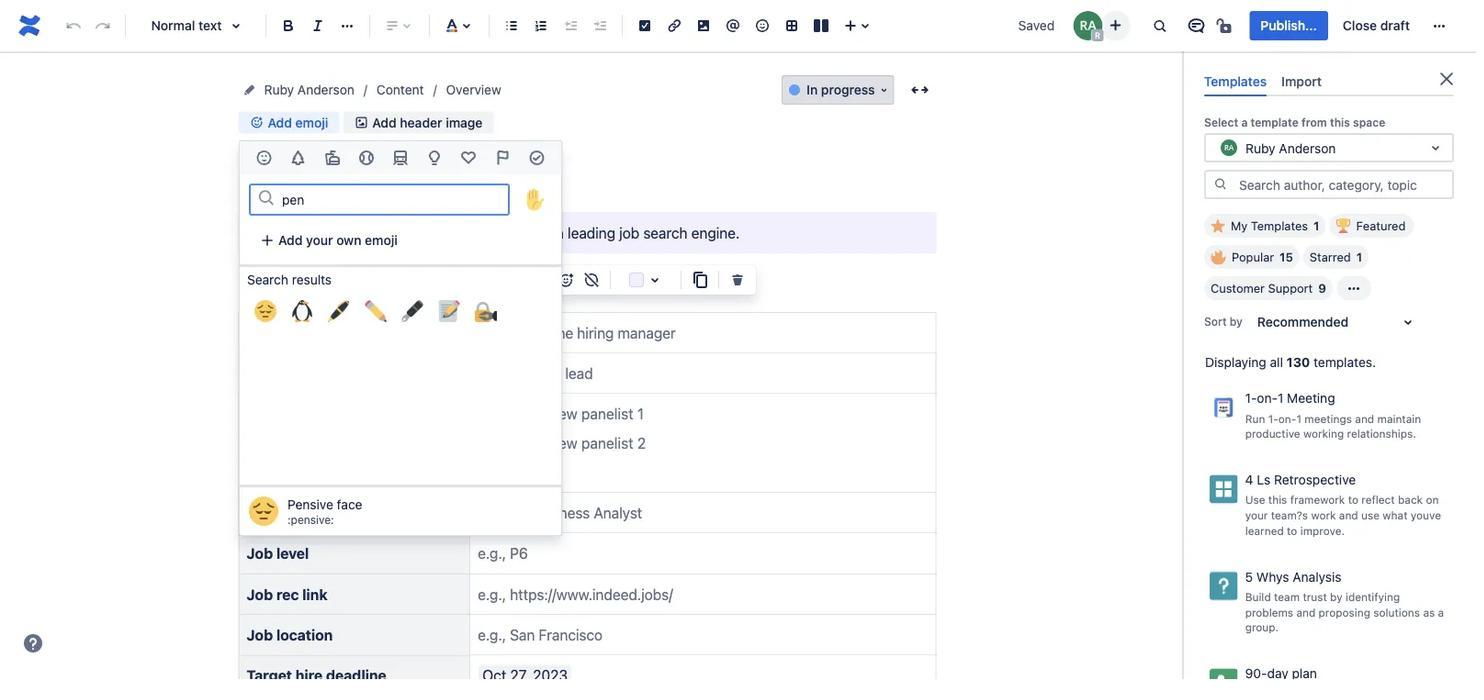 Task type: vqa. For each thing, say whether or not it's contained in the screenshot.
problems
yes



Task type: locate. For each thing, give the bounding box(es) containing it.
3 job from the top
[[247, 586, 273, 603]]

close draft
[[1343, 18, 1410, 33]]

1 vertical spatial to
[[1348, 494, 1359, 507]]

2 vertical spatial and
[[1297, 606, 1316, 619]]

0 vertical spatial and
[[1355, 412, 1375, 425]]

by up proposing
[[1330, 591, 1343, 604]]

your
[[306, 233, 333, 248], [1245, 509, 1268, 522]]

food & drink image
[[321, 147, 343, 169]]

to left you
[[439, 224, 452, 242]]

add your own emoji
[[278, 233, 398, 248]]

0 horizontal spatial emoji
[[295, 115, 328, 130]]

customer support 9
[[1211, 282, 1326, 296]]

error image
[[529, 269, 551, 291]]

1 vertical spatial this
[[1269, 494, 1287, 507]]

this for template
[[1330, 116, 1350, 129]]

:raised_hand: image
[[519, 183, 552, 216], [525, 189, 547, 211]]

table image
[[781, 15, 803, 37]]

0 vertical spatial ruby anderson
[[264, 82, 355, 97]]

flags image
[[492, 147, 514, 169]]

people image
[[253, 147, 275, 169]]

1 horizontal spatial 1-
[[1268, 412, 1279, 425]]

redo ⌘⇧z image
[[92, 15, 114, 37]]

saved
[[1019, 18, 1055, 33]]

this right from
[[1330, 116, 1350, 129]]

1- up run
[[1245, 391, 1257, 406]]

ruby right move this page image
[[264, 82, 294, 97]]

by right you
[[483, 224, 499, 242]]

add inside emojis actions and list panel tab panel
[[278, 233, 303, 248]]

2 horizontal spatial by
[[1330, 591, 1343, 604]]

2 horizontal spatial to
[[1348, 494, 1359, 507]]

to down team?s
[[1287, 525, 1298, 537]]

brought
[[383, 224, 435, 242]]

normal text
[[151, 18, 222, 33]]

1 vertical spatial your
[[1245, 509, 1268, 522]]

featured
[[1356, 219, 1406, 233]]

ruby
[[264, 82, 294, 97], [1246, 140, 1276, 156]]

to left reflect
[[1348, 494, 1359, 507]]

problems
[[1245, 606, 1294, 619]]

1 vertical spatial ruby anderson
[[1246, 140, 1336, 156]]

by for team
[[1330, 591, 1343, 604]]

displaying
[[1205, 355, 1267, 370]]

job level
[[247, 545, 309, 563]]

1 horizontal spatial to
[[1287, 525, 1298, 537]]

:pensive: image up job level
[[249, 497, 278, 526]]

outdent ⇧tab image
[[559, 15, 582, 37]]

by
[[483, 224, 499, 242], [1230, 315, 1243, 328], [1330, 591, 1343, 604]]

add right panel note image on the top left of page
[[278, 233, 303, 248]]

help image
[[22, 633, 44, 655]]

link image
[[663, 15, 685, 37]]

search icon image
[[1214, 177, 1228, 192]]

1- up productive
[[1268, 412, 1279, 425]]

your left own
[[306, 233, 333, 248]]

move this page image
[[242, 83, 257, 97]]

italic ⌘i image
[[307, 15, 329, 37]]

success image
[[478, 269, 500, 291]]

a inside main content area, start typing to enter text. text box
[[556, 224, 564, 242]]

template left from
[[1251, 116, 1299, 129]]

ruby anderson
[[264, 82, 355, 97], [1246, 140, 1336, 156]]

this up team?s
[[1269, 494, 1287, 507]]

back
[[1398, 494, 1423, 507]]

learned
[[1245, 525, 1284, 537]]

1 vertical spatial :pensive: image
[[249, 497, 278, 526]]

job left the title
[[247, 504, 273, 522]]

anderson down from
[[1279, 140, 1336, 156]]

anderson up the add emoji
[[298, 82, 355, 97]]

None text field
[[1218, 139, 1222, 157]]

select a template from this space
[[1204, 116, 1386, 129]]

2 horizontal spatial a
[[1438, 606, 1444, 619]]

find and replace image
[[1149, 15, 1171, 37]]

starred 1
[[1310, 251, 1363, 264]]

template left 'is'
[[307, 224, 365, 242]]

0 horizontal spatial 1-
[[1245, 391, 1257, 406]]

header
[[400, 115, 442, 130]]

objects image
[[424, 147, 446, 169]]

add your own emoji button
[[249, 226, 409, 255]]

and for 1-on-1 meeting
[[1355, 412, 1375, 425]]

job location
[[247, 627, 333, 644]]

add
[[268, 115, 292, 130], [372, 115, 397, 130], [278, 233, 303, 248]]

4 ls retrospective use this framework to reflect back on your team?s work and use what youve learned to improve.
[[1245, 473, 1442, 537]]

1 vertical spatial emoji
[[365, 233, 398, 248]]

0 vertical spatial on-
[[1257, 391, 1278, 406]]

:pencil: image
[[438, 300, 460, 322]]

and inside the 5 whys analysis build team trust by identifying problems and proposing solutions as a group.
[[1297, 606, 1316, 619]]

by inside main content area, start typing to enter text. text box
[[483, 224, 499, 242]]

a right as
[[1438, 606, 1444, 619]]

tab list
[[1197, 66, 1462, 97]]

indent tab image
[[589, 15, 611, 37]]

ruby anderson image
[[1073, 11, 1103, 40]]

a
[[1242, 116, 1248, 129], [556, 224, 564, 242], [1438, 606, 1444, 619]]

support
[[1268, 282, 1313, 296]]

emoji right own
[[365, 233, 398, 248]]

leading
[[568, 224, 616, 242]]

1 vertical spatial by
[[1230, 315, 1243, 328]]

a left leading
[[556, 224, 564, 242]]

1 up starred
[[1314, 219, 1320, 233]]

your down use
[[1245, 509, 1268, 522]]

trust
[[1303, 591, 1327, 604]]

publish...
[[1261, 18, 1317, 33]]

ruby anderson up the add emoji
[[264, 82, 355, 97]]

on- up run
[[1257, 391, 1278, 406]]

1 vertical spatial template
[[307, 224, 365, 242]]

customer
[[1211, 282, 1265, 296]]

add emoji image
[[249, 115, 264, 130]]

on- up productive
[[1279, 412, 1297, 425]]

1 vertical spatial templates
[[1251, 219, 1308, 233]]

proposing
[[1319, 606, 1371, 619]]

1 left meeting
[[1278, 391, 1284, 406]]

emoji down the ruby anderson link
[[295, 115, 328, 130]]

and up relationships.
[[1355, 412, 1375, 425]]

ruby anderson link
[[264, 79, 355, 101]]

close
[[1343, 18, 1377, 33]]

a right "select"
[[1242, 116, 1248, 129]]

1 right starred
[[1357, 251, 1363, 264]]

2 vertical spatial to
[[1287, 525, 1298, 537]]

Emoji name field
[[277, 186, 508, 212]]

1 vertical spatial a
[[556, 224, 564, 242]]

what
[[1383, 509, 1408, 522]]

add right add emoji icon at the left of the page
[[268, 115, 292, 130]]

note image
[[452, 269, 474, 291]]

add inside popup button
[[268, 115, 292, 130]]

:pensive: image up hiring
[[254, 300, 277, 322]]

0 vertical spatial anderson
[[298, 82, 355, 97]]

2 vertical spatial a
[[1438, 606, 1444, 619]]

by right sort
[[1230, 315, 1243, 328]]

engine.
[[691, 224, 740, 242]]

1-
[[1245, 391, 1257, 406], [1268, 412, 1279, 425]]

0 vertical spatial to
[[439, 224, 452, 242]]

0 horizontal spatial a
[[556, 224, 564, 242]]

space
[[1353, 116, 1386, 129]]

job for job level
[[247, 545, 273, 563]]

emoji
[[295, 115, 328, 130], [365, 233, 398, 248]]

sort by
[[1204, 315, 1243, 328]]

templates up "select"
[[1204, 73, 1267, 89]]

0 horizontal spatial template
[[307, 224, 365, 242]]

job for job location
[[247, 627, 273, 644]]

as
[[1423, 606, 1435, 619]]

1 horizontal spatial a
[[1242, 116, 1248, 129]]

a inside the 5 whys analysis build team trust by identifying problems and proposing solutions as a group.
[[1438, 606, 1444, 619]]

on-
[[1257, 391, 1278, 406], [1279, 412, 1297, 425]]

select
[[1204, 116, 1239, 129]]

1 vertical spatial 1-
[[1268, 412, 1279, 425]]

and for 5 whys analysis
[[1297, 606, 1316, 619]]

content link
[[377, 79, 424, 101]]

0 horizontal spatial ruby anderson
[[264, 82, 355, 97]]

this
[[1330, 116, 1350, 129], [1269, 494, 1287, 507]]

this inside 4 ls retrospective use this framework to reflect back on your team?s work and use what youve learned to improve.
[[1269, 494, 1287, 507]]

overview
[[446, 82, 501, 97]]

background color image
[[644, 269, 666, 291]]

0 vertical spatial your
[[306, 233, 333, 248]]

9
[[1319, 282, 1326, 296]]

0 horizontal spatial your
[[306, 233, 333, 248]]

all
[[1270, 355, 1283, 370]]

use
[[1362, 509, 1380, 522]]

maintain
[[1378, 412, 1421, 425]]

by inside the 5 whys analysis build team trust by identifying problems and proposing solutions as a group.
[[1330, 591, 1343, 604]]

0 horizontal spatial by
[[483, 224, 499, 242]]

productivity image
[[526, 147, 548, 169]]

layouts image
[[810, 15, 832, 37]]

job title
[[247, 504, 304, 522]]

templates.
[[1314, 355, 1376, 370]]

ruby down select a template from this space
[[1246, 140, 1276, 156]]

Give this page a title text field
[[238, 143, 937, 174]]

job left the level
[[247, 545, 273, 563]]

ruby anderson down select a template from this space
[[1246, 140, 1336, 156]]

search
[[247, 272, 288, 288]]

templates up 15 on the right of the page
[[1251, 219, 1308, 233]]

emoji picker dialog
[[239, 141, 562, 537]]

0 vertical spatial this
[[1330, 116, 1350, 129]]

2 job from the top
[[247, 545, 273, 563]]

templates
[[1204, 73, 1267, 89], [1251, 219, 1308, 233]]

0 horizontal spatial to
[[439, 224, 452, 242]]

whys
[[1257, 570, 1289, 585]]

job
[[247, 504, 273, 522], [247, 545, 273, 563], [247, 586, 273, 603], [247, 627, 273, 644]]

working
[[1304, 428, 1344, 440]]

ruby inside the ruby anderson link
[[264, 82, 294, 97]]

more formatting image
[[336, 15, 358, 37]]

identifying
[[1346, 591, 1400, 604]]

choose an emoji category tab list
[[240, 141, 561, 175]]

1 vertical spatial and
[[1339, 509, 1358, 522]]

numbered list ⌘⇧7 image
[[530, 15, 552, 37]]

:pensive: image
[[254, 300, 277, 322], [249, 497, 278, 526]]

job left rec
[[247, 586, 273, 603]]

0 vertical spatial a
[[1242, 116, 1248, 129]]

overview link
[[446, 79, 501, 101]]

1 vertical spatial ruby
[[1246, 140, 1276, 156]]

1 job from the top
[[247, 504, 273, 522]]

15
[[1280, 251, 1293, 264]]

and inside 1-on-1 meeting run 1-on-1 meetings and maintain productive working relationships.
[[1355, 412, 1375, 425]]

job for job title
[[247, 504, 273, 522]]

template
[[1251, 116, 1299, 129], [307, 224, 365, 242]]

travel & places image
[[390, 147, 412, 169]]

normal text button
[[133, 6, 258, 46]]

0 vertical spatial template
[[1251, 116, 1299, 129]]

1 horizontal spatial anderson
[[1279, 140, 1336, 156]]

:lock_with_ink_pen: image
[[475, 300, 497, 322]]

by for to
[[483, 224, 499, 242]]

search
[[643, 224, 688, 242]]

0 horizontal spatial this
[[1269, 494, 1287, 507]]

reflect
[[1362, 494, 1395, 507]]

and left use
[[1339, 509, 1358, 522]]

1
[[1314, 219, 1320, 233], [1357, 251, 1363, 264], [1278, 391, 1284, 406], [1297, 412, 1302, 425]]

0 vertical spatial by
[[483, 224, 499, 242]]

starred
[[1310, 251, 1351, 264]]

1 horizontal spatial your
[[1245, 509, 1268, 522]]

and down trust on the bottom of the page
[[1297, 606, 1316, 619]]

publish... button
[[1250, 11, 1328, 40]]

1 horizontal spatial emoji
[[365, 233, 398, 248]]

remove emoji image
[[581, 269, 603, 291]]

displaying all 130 templates.
[[1205, 355, 1376, 370]]

add right image icon
[[372, 115, 397, 130]]

0 vertical spatial emoji
[[295, 115, 328, 130]]

2 vertical spatial by
[[1330, 591, 1343, 604]]

1 horizontal spatial this
[[1330, 116, 1350, 129]]

4 job from the top
[[247, 627, 273, 644]]

0 vertical spatial 1-
[[1245, 391, 1257, 406]]

0 horizontal spatial ruby
[[264, 82, 294, 97]]

panel note image
[[246, 224, 268, 246]]

0 vertical spatial ruby
[[264, 82, 294, 97]]

job left location
[[247, 627, 273, 644]]



Task type: describe. For each thing, give the bounding box(es) containing it.
solutions
[[1374, 606, 1420, 619]]

relationships.
[[1347, 428, 1416, 440]]

1 horizontal spatial by
[[1230, 315, 1243, 328]]

draft
[[1381, 18, 1410, 33]]

emoji inside add your own emoji button
[[365, 233, 398, 248]]

add header image button
[[343, 111, 494, 133]]

group.
[[1245, 622, 1279, 634]]

sort
[[1204, 315, 1227, 328]]

more image
[[1429, 15, 1451, 37]]

editor add emoji image
[[555, 269, 577, 291]]

bullet list ⌘⇧8 image
[[501, 15, 523, 37]]

close draft button
[[1332, 11, 1421, 40]]

add for add your own emoji
[[278, 233, 303, 248]]

manager
[[293, 324, 355, 342]]

search results
[[247, 272, 332, 288]]

Search author, category, topic field
[[1234, 172, 1452, 198]]

recommended
[[1258, 315, 1349, 330]]

recommended button
[[1247, 308, 1430, 337]]

5
[[1245, 570, 1253, 585]]

run
[[1245, 412, 1265, 425]]

ls
[[1257, 473, 1271, 488]]

5 whys analysis build team trust by identifying problems and proposing solutions as a group.
[[1245, 570, 1444, 634]]

text
[[198, 18, 222, 33]]

own
[[336, 233, 362, 248]]

results
[[292, 272, 332, 288]]

confluence image
[[15, 11, 44, 40]]

1 horizontal spatial ruby anderson
[[1246, 140, 1336, 156]]

bold ⌘b image
[[277, 15, 299, 37]]

add image, video, or file image
[[693, 15, 715, 37]]

link
[[302, 586, 328, 603]]

0 horizontal spatial anderson
[[298, 82, 355, 97]]

:pen_fountain: image
[[401, 300, 424, 322]]

confluence image
[[15, 11, 44, 40]]

image icon image
[[354, 115, 369, 130]]

meeting
[[1287, 391, 1335, 406]]

this
[[275, 224, 303, 242]]

Main content area, start typing to enter text. text field
[[227, 212, 948, 681]]

add emoji button
[[238, 111, 339, 133]]

4
[[1245, 473, 1254, 488]]

undo ⌘z image
[[62, 15, 85, 37]]

add for add emoji
[[268, 115, 292, 130]]

team
[[1274, 591, 1300, 604]]

1 down meeting
[[1297, 412, 1302, 425]]

comment icon image
[[1185, 15, 1208, 37]]

130
[[1287, 355, 1310, 370]]

build
[[1245, 591, 1271, 604]]

tab list containing templates
[[1197, 66, 1462, 97]]

:pensive:
[[288, 514, 334, 526]]

rec
[[276, 586, 299, 603]]

indeed,
[[503, 224, 552, 242]]

hiring manager
[[247, 324, 355, 342]]

pensive face :pensive:
[[288, 497, 362, 526]]

emoji inside add emoji popup button
[[295, 115, 328, 130]]

:pensive: image
[[249, 497, 278, 526]]

framework
[[1290, 494, 1345, 507]]

job
[[619, 224, 640, 242]]

this template is brought to you by indeed, a leading job search engine.
[[275, 224, 740, 242]]

add header image
[[372, 115, 483, 130]]

make page full-width image
[[909, 79, 931, 101]]

content
[[377, 82, 424, 97]]

symbols image
[[458, 147, 480, 169]]

more categories image
[[1343, 278, 1365, 300]]

remove image
[[727, 269, 749, 291]]

you
[[456, 224, 480, 242]]

open image
[[1425, 137, 1447, 159]]

this for retrospective
[[1269, 494, 1287, 507]]

youve
[[1411, 509, 1442, 522]]

job rec link
[[247, 586, 328, 603]]

team?s
[[1271, 509, 1308, 522]]

is
[[369, 224, 379, 242]]

0 vertical spatial templates
[[1204, 73, 1267, 89]]

add for add header image
[[372, 115, 397, 130]]

my templates
[[1231, 219, 1308, 233]]

action item image
[[634, 15, 656, 37]]

activity image
[[355, 147, 377, 169]]

on
[[1426, 494, 1439, 507]]

warning image
[[503, 269, 525, 291]]

template inside main content area, start typing to enter text. text box
[[307, 224, 365, 242]]

emojis actions and list panel tab panel
[[240, 175, 561, 486]]

use
[[1245, 494, 1265, 507]]

1 vertical spatial anderson
[[1279, 140, 1336, 156]]

emoji image
[[751, 15, 774, 37]]

no restrictions image
[[1215, 15, 1237, 37]]

nature image
[[287, 147, 309, 169]]

hiring
[[247, 324, 290, 342]]

image
[[446, 115, 483, 130]]

to inside main content area, start typing to enter text. text box
[[439, 224, 452, 242]]

copy image
[[689, 269, 711, 291]]

1-on-1 meeting run 1-on-1 meetings and maintain productive working relationships.
[[1245, 391, 1421, 440]]

improve.
[[1301, 525, 1345, 537]]

:penguin: image
[[291, 300, 313, 322]]

invite to edit image
[[1105, 14, 1127, 36]]

location
[[276, 627, 333, 644]]

retrospective
[[1274, 473, 1356, 488]]

mention image
[[722, 15, 744, 37]]

your inside 4 ls retrospective use this framework to reflect back on your team?s work and use what youve learned to improve.
[[1245, 509, 1268, 522]]

normal
[[151, 18, 195, 33]]

face
[[337, 497, 362, 513]]

job for job rec link
[[247, 586, 273, 603]]

add emoji
[[268, 115, 328, 130]]

close templates and import image
[[1436, 68, 1458, 90]]

meetings
[[1305, 412, 1352, 425]]

work
[[1311, 509, 1336, 522]]

import
[[1282, 73, 1322, 89]]

featured button
[[1330, 214, 1414, 238]]

and inside 4 ls retrospective use this framework to reflect back on your team?s work and use what youve learned to improve.
[[1339, 509, 1358, 522]]

your inside add your own emoji button
[[306, 233, 333, 248]]

productive
[[1245, 428, 1301, 440]]

from
[[1302, 116, 1327, 129]]

:pen_ballpoint: image
[[328, 300, 350, 322]]

my
[[1231, 219, 1248, 233]]

popular
[[1232, 251, 1274, 264]]

1 vertical spatial on-
[[1279, 412, 1297, 425]]

1 horizontal spatial ruby
[[1246, 140, 1276, 156]]

0 vertical spatial :pensive: image
[[254, 300, 277, 322]]

:pencil2: image
[[365, 300, 387, 322]]

title
[[276, 504, 304, 522]]

1 horizontal spatial template
[[1251, 116, 1299, 129]]



